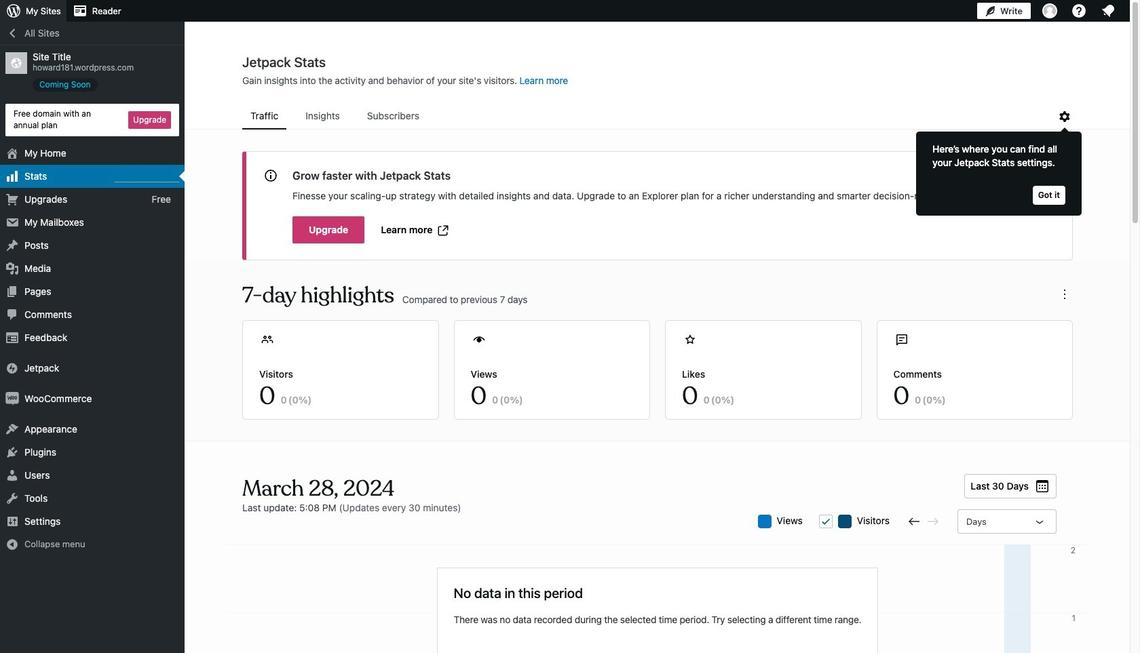 Task type: describe. For each thing, give the bounding box(es) containing it.
none checkbox inside jetpack stats main content
[[819, 515, 833, 529]]

help image
[[1071, 3, 1088, 19]]

1 img image from the top
[[5, 362, 19, 375]]

my profile image
[[1043, 3, 1058, 18]]

manage your notifications image
[[1101, 3, 1117, 19]]

menu inside jetpack stats main content
[[242, 104, 1057, 130]]



Task type: locate. For each thing, give the bounding box(es) containing it.
jetpack stats main content
[[185, 54, 1130, 654]]

0 vertical spatial img image
[[5, 362, 19, 375]]

close image
[[1040, 168, 1056, 185]]

img image
[[5, 362, 19, 375], [5, 392, 19, 406]]

None checkbox
[[819, 515, 833, 529]]

highest hourly views 0 image
[[115, 174, 179, 182]]

1 vertical spatial img image
[[5, 392, 19, 406]]

menu
[[242, 104, 1057, 130]]

tooltip
[[910, 125, 1082, 216]]

2 img image from the top
[[5, 392, 19, 406]]



Task type: vqa. For each thing, say whether or not it's contained in the screenshot.
the middle Toggle menu icon
no



